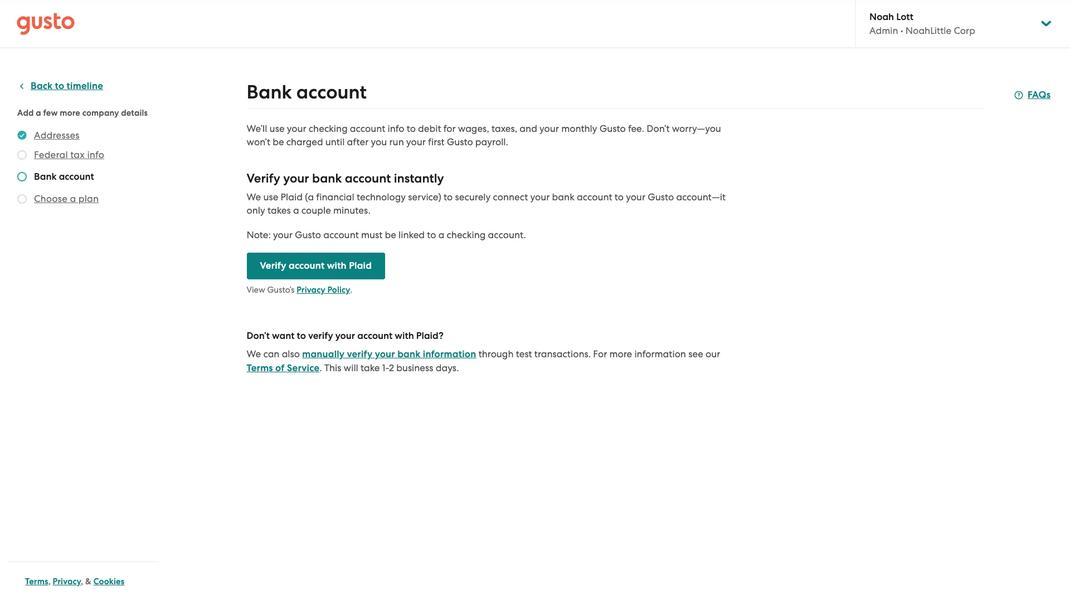 Task type: describe. For each thing, give the bounding box(es) containing it.
federal
[[34, 149, 68, 161]]

a right 'linked'
[[438, 230, 444, 241]]

noahlittle
[[906, 25, 951, 36]]

fee.
[[628, 123, 644, 134]]

noah lott admin • noahlittle corp
[[869, 11, 975, 36]]

payroll.
[[475, 137, 508, 148]]

couple
[[301, 205, 331, 216]]

securely
[[455, 192, 491, 203]]

see
[[688, 349, 703, 360]]

back
[[31, 80, 53, 92]]

a left few
[[36, 108, 41, 118]]

view
[[247, 285, 265, 295]]

wages,
[[458, 123, 489, 134]]

want
[[272, 330, 295, 342]]

1 vertical spatial be
[[385, 230, 396, 241]]

noah
[[869, 11, 894, 23]]

tax
[[70, 149, 85, 161]]

plaid inside button
[[349, 260, 372, 272]]

run
[[389, 137, 404, 148]]

2
[[389, 363, 394, 374]]

privacy for ,
[[53, 577, 81, 587]]

don't inside we'll use your checking account info to debit for wages, taxes, and your monthly gusto fee. don't worry—you won't be charged until after you run your first gusto payroll.
[[647, 123, 670, 134]]

check image for federal
[[17, 150, 27, 160]]

manually verify your bank information button
[[302, 348, 476, 362]]

gusto's
[[267, 285, 295, 295]]

addresses button
[[34, 129, 80, 142]]

for
[[443, 123, 456, 134]]

federal tax info button
[[34, 148, 104, 162]]

back to timeline
[[31, 80, 103, 92]]

for
[[593, 349, 607, 360]]

bank inside list
[[34, 171, 57, 183]]

1-
[[382, 363, 389, 374]]

won't
[[247, 137, 270, 148]]

terms link
[[25, 577, 48, 587]]

days.
[[436, 363, 459, 374]]

1 information from the left
[[423, 349, 476, 361]]

also
[[282, 349, 300, 360]]

terms of service link
[[247, 363, 319, 375]]

terms , privacy , & cookies
[[25, 577, 124, 587]]

lott
[[896, 11, 913, 23]]

to inside we'll use your checking account info to debit for wages, taxes, and your monthly gusto fee. don't worry—you won't be charged until after you run your first gusto payroll.
[[407, 123, 416, 134]]

admin
[[869, 25, 898, 36]]

policy
[[327, 285, 350, 295]]

manually
[[302, 349, 345, 361]]

more inside we can also manually verify your bank information through test transactions. for more information see our terms of service . this will take 1-2 business days.
[[609, 349, 632, 360]]

verify account with plaid
[[260, 260, 372, 272]]

a inside button
[[70, 193, 76, 205]]

corp
[[954, 25, 975, 36]]

plaid?
[[416, 330, 444, 342]]

plaid inside verify your bank account instantly we use plaid (a financial technology service) to securely connect your bank account to your gusto account—it only takes a couple minutes.
[[281, 192, 303, 203]]

choose a plan
[[34, 193, 99, 205]]

monthly
[[561, 123, 597, 134]]

verify your bank account instantly we use plaid (a financial technology service) to securely connect your bank account to your gusto account—it only takes a couple minutes.
[[247, 171, 726, 216]]

service
[[287, 363, 319, 375]]

add a few more company details
[[17, 108, 148, 118]]

linked
[[398, 230, 425, 241]]

be inside we'll use your checking account info to debit for wages, taxes, and your monthly gusto fee. don't worry—you won't be charged until after you run your first gusto payroll.
[[273, 137, 284, 148]]

1 horizontal spatial .
[[350, 285, 352, 295]]

2 information from the left
[[634, 349, 686, 360]]

view gusto's privacy policy .
[[247, 285, 352, 295]]

worry—you
[[672, 123, 721, 134]]

transactions.
[[534, 349, 591, 360]]

we'll use your checking account info to debit for wages, taxes, and your monthly gusto fee. don't worry—you won't be charged until after you run your first gusto payroll.
[[247, 123, 721, 148]]

0 horizontal spatial more
[[60, 108, 80, 118]]

verify for account
[[260, 260, 286, 272]]

bank account inside list
[[34, 171, 94, 183]]

account.
[[488, 230, 526, 241]]

home image
[[17, 13, 75, 35]]

info inside we'll use your checking account info to debit for wages, taxes, and your monthly gusto fee. don't worry—you won't be charged until after you run your first gusto payroll.
[[388, 123, 404, 134]]

faqs
[[1028, 89, 1051, 101]]

0 vertical spatial bank account
[[247, 81, 367, 104]]

note: your gusto account must be linked to a checking account.
[[247, 230, 526, 241]]

. inside we can also manually verify your bank information through test transactions. for more information see our terms of service . this will take 1-2 business days.
[[319, 363, 322, 374]]

plan
[[78, 193, 99, 205]]

terms inside we can also manually verify your bank information through test transactions. for more information see our terms of service . this will take 1-2 business days.
[[247, 363, 273, 375]]

add
[[17, 108, 34, 118]]

2 , from the left
[[81, 577, 83, 587]]

can
[[263, 349, 279, 360]]

details
[[121, 108, 148, 118]]

info inside button
[[87, 149, 104, 161]]

takes
[[267, 205, 291, 216]]

we inside verify your bank account instantly we use plaid (a financial technology service) to securely connect your bank account to your gusto account—it only takes a couple minutes.
[[247, 192, 261, 203]]

federal tax info
[[34, 149, 104, 161]]

few
[[43, 108, 58, 118]]

account inside we'll use your checking account info to debit for wages, taxes, and your monthly gusto fee. don't worry—you won't be charged until after you run your first gusto payroll.
[[350, 123, 385, 134]]

account inside list
[[59, 171, 94, 183]]



Task type: locate. For each thing, give the bounding box(es) containing it.
1 vertical spatial verify
[[260, 260, 286, 272]]

take
[[361, 363, 380, 374]]

use up takes
[[263, 192, 278, 203]]

a inside verify your bank account instantly we use plaid (a financial technology service) to securely connect your bank account to your gusto account—it only takes a couple minutes.
[[293, 205, 299, 216]]

verify
[[308, 330, 333, 342], [347, 349, 372, 361]]

service)
[[408, 192, 441, 203]]

gusto down for
[[447, 137, 473, 148]]

check image for choose
[[17, 194, 27, 204]]

to
[[55, 80, 64, 92], [407, 123, 416, 134], [444, 192, 453, 203], [615, 192, 624, 203], [427, 230, 436, 241], [297, 330, 306, 342]]

1 vertical spatial don't
[[247, 330, 270, 342]]

terms down can
[[247, 363, 273, 375]]

3 check image from the top
[[17, 194, 27, 204]]

bank account up the choose a plan button
[[34, 171, 94, 183]]

•
[[900, 25, 903, 36]]

1 horizontal spatial bank
[[247, 81, 292, 104]]

1 horizontal spatial plaid
[[349, 260, 372, 272]]

.
[[350, 285, 352, 295], [319, 363, 322, 374]]

0 horizontal spatial plaid
[[281, 192, 303, 203]]

1 vertical spatial with
[[395, 330, 414, 342]]

choose
[[34, 193, 67, 205]]

1 vertical spatial we
[[247, 349, 261, 360]]

a left 'plan'
[[70, 193, 76, 205]]

privacy left &
[[53, 577, 81, 587]]

use
[[270, 123, 285, 134], [263, 192, 278, 203]]

checking up until
[[309, 123, 348, 134]]

with up the manually verify your bank information button
[[395, 330, 414, 342]]

1 vertical spatial bank
[[552, 192, 574, 203]]

1 vertical spatial check image
[[17, 172, 27, 182]]

note:
[[247, 230, 271, 241]]

don't up can
[[247, 330, 270, 342]]

verify up only
[[247, 171, 280, 186]]

0 vertical spatial info
[[388, 123, 404, 134]]

1 horizontal spatial with
[[395, 330, 414, 342]]

1 horizontal spatial privacy
[[297, 285, 325, 295]]

bank inside we can also manually verify your bank information through test transactions. for more information see our terms of service . this will take 1-2 business days.
[[397, 349, 421, 361]]

taxes,
[[492, 123, 517, 134]]

1 horizontal spatial don't
[[647, 123, 670, 134]]

0 horizontal spatial be
[[273, 137, 284, 148]]

minutes.
[[333, 205, 370, 216]]

0 horizontal spatial terms
[[25, 577, 48, 587]]

0 horizontal spatial bank
[[34, 171, 57, 183]]

technology
[[357, 192, 406, 203]]

charged
[[286, 137, 323, 148]]

0 horizontal spatial information
[[423, 349, 476, 361]]

this
[[324, 363, 341, 374]]

1 vertical spatial terms
[[25, 577, 48, 587]]

1 vertical spatial privacy
[[53, 577, 81, 587]]

verify inside verify your bank account instantly we use plaid (a financial technology service) to securely connect your bank account to your gusto account—it only takes a couple minutes.
[[247, 171, 280, 186]]

with up policy
[[327, 260, 347, 272]]

account—it
[[676, 192, 726, 203]]

2 we from the top
[[247, 349, 261, 360]]

0 horizontal spatial checking
[[309, 123, 348, 134]]

0 horizontal spatial .
[[319, 363, 322, 374]]

1 horizontal spatial be
[[385, 230, 396, 241]]

bank right connect
[[552, 192, 574, 203]]

don't right fee.
[[647, 123, 670, 134]]

we up only
[[247, 192, 261, 203]]

, left privacy link
[[48, 577, 51, 587]]

1 vertical spatial bank account
[[34, 171, 94, 183]]

don't want to verify your account with plaid?
[[247, 330, 444, 342]]

bank
[[247, 81, 292, 104], [34, 171, 57, 183]]

info right tax
[[87, 149, 104, 161]]

2 horizontal spatial bank
[[552, 192, 574, 203]]

0 horizontal spatial don't
[[247, 330, 270, 342]]

0 horizontal spatial info
[[87, 149, 104, 161]]

we
[[247, 192, 261, 203], [247, 349, 261, 360]]

bank up the business
[[397, 349, 421, 361]]

your
[[287, 123, 306, 134], [539, 123, 559, 134], [406, 137, 426, 148], [283, 171, 309, 186], [530, 192, 550, 203], [626, 192, 645, 203], [273, 230, 293, 241], [335, 330, 355, 342], [375, 349, 395, 361]]

0 horizontal spatial verify
[[308, 330, 333, 342]]

to inside button
[[55, 80, 64, 92]]

1 horizontal spatial bank account
[[247, 81, 367, 104]]

, left &
[[81, 577, 83, 587]]

more right few
[[60, 108, 80, 118]]

only
[[247, 205, 265, 216]]

after
[[347, 137, 369, 148]]

2 vertical spatial bank
[[397, 349, 421, 361]]

1 vertical spatial verify
[[347, 349, 372, 361]]

1 horizontal spatial terms
[[247, 363, 273, 375]]

use right we'll at left top
[[270, 123, 285, 134]]

0 vertical spatial bank
[[312, 171, 342, 186]]

1 horizontal spatial information
[[634, 349, 686, 360]]

privacy down verify account with plaid button
[[297, 285, 325, 295]]

back to timeline button
[[17, 80, 103, 93]]

company
[[82, 108, 119, 118]]

0 vertical spatial be
[[273, 137, 284, 148]]

plaid up policy
[[349, 260, 372, 272]]

bank
[[312, 171, 342, 186], [552, 192, 574, 203], [397, 349, 421, 361]]

verify account with plaid button
[[247, 253, 385, 280]]

and
[[520, 123, 537, 134]]

be
[[273, 137, 284, 148], [385, 230, 396, 241]]

0 vertical spatial with
[[327, 260, 347, 272]]

0 vertical spatial more
[[60, 108, 80, 118]]

1 vertical spatial bank
[[34, 171, 57, 183]]

2 check image from the top
[[17, 172, 27, 182]]

circle check image
[[17, 129, 27, 142]]

privacy policy link
[[297, 285, 350, 295]]

0 vertical spatial verify
[[247, 171, 280, 186]]

we inside we can also manually verify your bank information through test transactions. for more information see our terms of service . this will take 1-2 business days.
[[247, 349, 261, 360]]

must
[[361, 230, 382, 241]]

bank up we'll at left top
[[247, 81, 292, 104]]

bank up choose
[[34, 171, 57, 183]]

business
[[396, 363, 433, 374]]

first
[[428, 137, 444, 148]]

&
[[85, 577, 91, 587]]

account inside button
[[289, 260, 325, 272]]

privacy for policy
[[297, 285, 325, 295]]

terms left privacy link
[[25, 577, 48, 587]]

test
[[516, 349, 532, 360]]

a right takes
[[293, 205, 299, 216]]

1 vertical spatial info
[[87, 149, 104, 161]]

use inside we'll use your checking account info to debit for wages, taxes, and your monthly gusto fee. don't worry—you won't be charged until after you run your first gusto payroll.
[[270, 123, 285, 134]]

use inside verify your bank account instantly we use plaid (a financial technology service) to securely connect your bank account to your gusto account—it only takes a couple minutes.
[[263, 192, 278, 203]]

verify inside button
[[260, 260, 286, 272]]

verify inside we can also manually verify your bank information through test transactions. for more information see our terms of service . this will take 1-2 business days.
[[347, 349, 372, 361]]

(a
[[305, 192, 314, 203]]

we'll
[[247, 123, 267, 134]]

0 vertical spatial we
[[247, 192, 261, 203]]

check image
[[17, 150, 27, 160], [17, 172, 27, 182], [17, 194, 27, 204]]

faqs button
[[1014, 89, 1051, 102]]

with inside button
[[327, 260, 347, 272]]

bank account up charged
[[247, 81, 367, 104]]

addresses
[[34, 130, 80, 141]]

1 horizontal spatial checking
[[447, 230, 486, 241]]

1 vertical spatial use
[[263, 192, 278, 203]]

you
[[371, 137, 387, 148]]

0 vertical spatial privacy
[[297, 285, 325, 295]]

1 horizontal spatial more
[[609, 349, 632, 360]]

1 horizontal spatial verify
[[347, 349, 372, 361]]

verify up will at the left bottom
[[347, 349, 372, 361]]

we left can
[[247, 349, 261, 360]]

plaid left (a
[[281, 192, 303, 203]]

until
[[325, 137, 345, 148]]

gusto
[[600, 123, 626, 134], [447, 137, 473, 148], [648, 192, 674, 203], [295, 230, 321, 241]]

0 vertical spatial checking
[[309, 123, 348, 134]]

. down verify account with plaid button
[[350, 285, 352, 295]]

cookies button
[[93, 576, 124, 589]]

your inside we can also manually verify your bank information through test transactions. for more information see our terms of service . this will take 1-2 business days.
[[375, 349, 395, 361]]

0 vertical spatial plaid
[[281, 192, 303, 203]]

our
[[706, 349, 720, 360]]

don't
[[647, 123, 670, 134], [247, 330, 270, 342]]

0 vertical spatial terms
[[247, 363, 273, 375]]

privacy
[[297, 285, 325, 295], [53, 577, 81, 587]]

checking
[[309, 123, 348, 134], [447, 230, 486, 241]]

checking inside we'll use your checking account info to debit for wages, taxes, and your monthly gusto fee. don't worry—you won't be charged until after you run your first gusto payroll.
[[309, 123, 348, 134]]

0 horizontal spatial bank
[[312, 171, 342, 186]]

debit
[[418, 123, 441, 134]]

1 vertical spatial more
[[609, 349, 632, 360]]

verify up manually
[[308, 330, 333, 342]]

1 horizontal spatial bank
[[397, 349, 421, 361]]

bank up financial
[[312, 171, 342, 186]]

0 horizontal spatial ,
[[48, 577, 51, 587]]

0 vertical spatial don't
[[647, 123, 670, 134]]

,
[[48, 577, 51, 587], [81, 577, 83, 587]]

plaid
[[281, 192, 303, 203], [349, 260, 372, 272]]

gusto left fee.
[[600, 123, 626, 134]]

checking down securely
[[447, 230, 486, 241]]

be right won't
[[273, 137, 284, 148]]

1 vertical spatial plaid
[[349, 260, 372, 272]]

information left see
[[634, 349, 686, 360]]

with
[[327, 260, 347, 272], [395, 330, 414, 342]]

connect
[[493, 192, 528, 203]]

of
[[275, 363, 285, 375]]

gusto down couple
[[295, 230, 321, 241]]

0 vertical spatial check image
[[17, 150, 27, 160]]

instantly
[[394, 171, 444, 186]]

1 vertical spatial checking
[[447, 230, 486, 241]]

we can also manually verify your bank information through test transactions. for more information see our terms of service . this will take 1-2 business days.
[[247, 349, 720, 375]]

0 vertical spatial .
[[350, 285, 352, 295]]

verify for your
[[247, 171, 280, 186]]

information up days.
[[423, 349, 476, 361]]

0 horizontal spatial with
[[327, 260, 347, 272]]

choose a plan button
[[34, 192, 99, 206]]

0 vertical spatial bank
[[247, 81, 292, 104]]

cookies
[[93, 577, 124, 587]]

info up run on the left of the page
[[388, 123, 404, 134]]

1 we from the top
[[247, 192, 261, 203]]

timeline
[[67, 80, 103, 92]]

0 vertical spatial verify
[[308, 330, 333, 342]]

. left this in the bottom left of the page
[[319, 363, 322, 374]]

0 horizontal spatial privacy
[[53, 577, 81, 587]]

verify up "gusto's"
[[260, 260, 286, 272]]

be right must
[[385, 230, 396, 241]]

gusto left account—it
[[648, 192, 674, 203]]

1 horizontal spatial ,
[[81, 577, 83, 587]]

0 vertical spatial use
[[270, 123, 285, 134]]

information
[[423, 349, 476, 361], [634, 349, 686, 360]]

will
[[344, 363, 358, 374]]

through
[[479, 349, 514, 360]]

1 check image from the top
[[17, 150, 27, 160]]

privacy link
[[53, 577, 81, 587]]

a
[[36, 108, 41, 118], [70, 193, 76, 205], [293, 205, 299, 216], [438, 230, 444, 241]]

bank account list
[[17, 129, 154, 208]]

1 , from the left
[[48, 577, 51, 587]]

gusto inside verify your bank account instantly we use plaid (a financial technology service) to securely connect your bank account to your gusto account—it only takes a couple minutes.
[[648, 192, 674, 203]]

1 vertical spatial .
[[319, 363, 322, 374]]

0 horizontal spatial bank account
[[34, 171, 94, 183]]

terms
[[247, 363, 273, 375], [25, 577, 48, 587]]

more right for on the right bottom of the page
[[609, 349, 632, 360]]

financial
[[316, 192, 354, 203]]

1 horizontal spatial info
[[388, 123, 404, 134]]

2 vertical spatial check image
[[17, 194, 27, 204]]



Task type: vqa. For each thing, say whether or not it's contained in the screenshot.
"save and continue"
no



